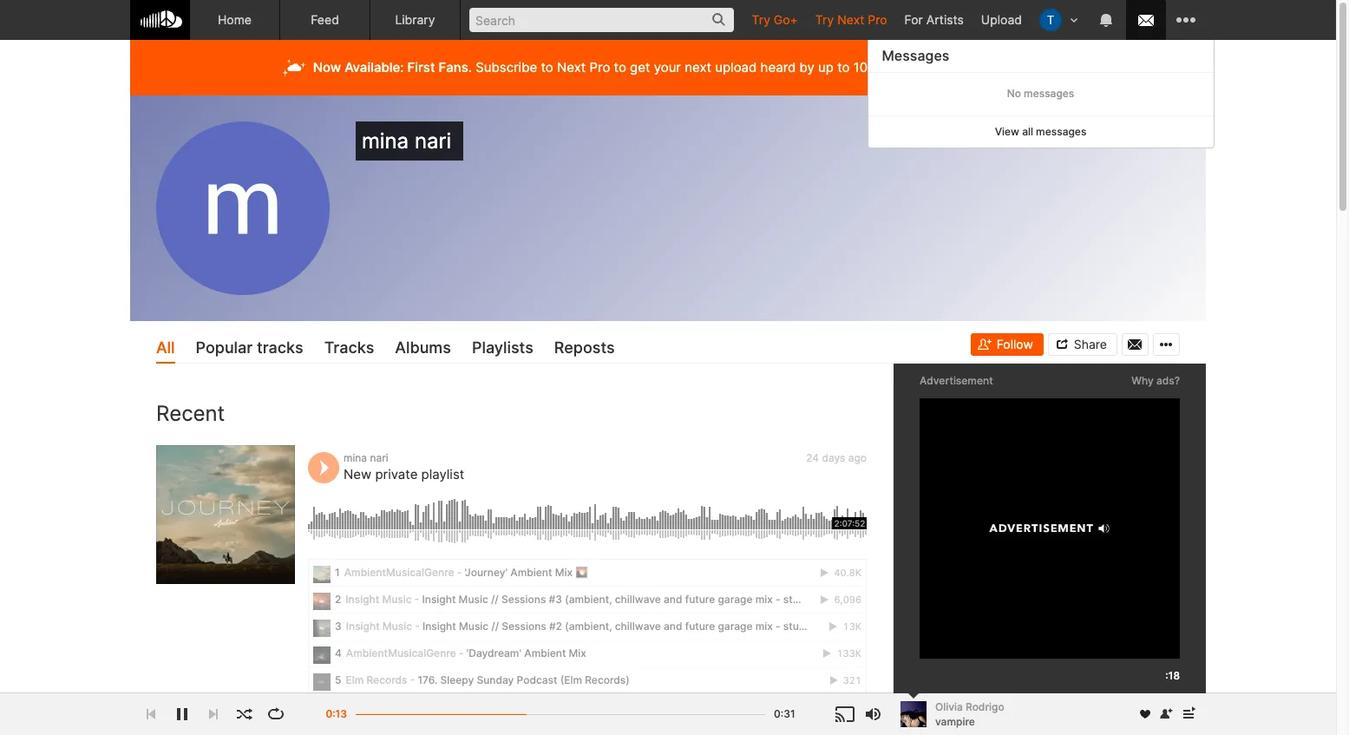 Task type: locate. For each thing, give the bounding box(es) containing it.
1 vertical spatial tracks
[[1103, 384, 1136, 397]]

pop
[[972, 513, 994, 528]]

1 vertical spatial 1
[[1025, 532, 1032, 545]]

1 vertical spatial view
[[1136, 464, 1164, 478]]

0 horizontal spatial to
[[541, 59, 553, 76]]

messages inside the view all messages link
[[1037, 125, 1087, 138]]

like image
[[920, 461, 938, 482]]

by
[[800, 59, 815, 76]]

mina up new
[[344, 451, 367, 464]]

1 try from the left
[[752, 12, 771, 27]]

mina nari's avatar element
[[156, 122, 330, 295]]

olivia
[[936, 700, 963, 713]]

tracks
[[324, 338, 374, 357], [1103, 384, 1136, 397]]

view down the tracks 0
[[1136, 464, 1164, 478]]

1 horizontal spatial nari
[[415, 128, 451, 154]]

1 right the 64
[[1025, 532, 1032, 545]]

view left next up image
[[1136, 701, 1164, 715]]

None search field
[[461, 0, 743, 39]]

pro left the for at the right of page
[[868, 12, 887, 27]]

0 vertical spatial mina
[[362, 128, 409, 154]]

albums
[[395, 338, 451, 357]]

start today link
[[948, 59, 1020, 76]]

followers
[[921, 384, 967, 397]]

1 vertical spatial mina
[[344, 451, 367, 464]]

1 following
[[942, 701, 1004, 715]]

try left go+
[[752, 12, 771, 27]]

mina nari link
[[344, 451, 388, 464]]

9,211
[[1038, 658, 1065, 670]]

4,394
[[1089, 658, 1117, 670]]

nari up the private
[[370, 451, 388, 464]]

pro
[[868, 12, 887, 27], [590, 59, 610, 76]]

tracks for tracks 0
[[1103, 384, 1136, 397]]

try right go+
[[816, 12, 834, 27]]

0 vertical spatial tracks
[[324, 338, 374, 357]]

mina
[[362, 128, 409, 154], [344, 451, 367, 464]]

listeners.
[[888, 59, 944, 76]]

library
[[395, 12, 435, 27]]

available:
[[345, 59, 404, 76]]

1 down following
[[1017, 399, 1028, 419]]

1 vertical spatial all
[[1168, 464, 1180, 478]]

1 inside playlist stats element
[[1025, 532, 1032, 545]]

1 for 1
[[1025, 532, 1032, 545]]

2 horizontal spatial to
[[838, 59, 850, 76]]

tracks right tracks
[[324, 338, 374, 357]]

1 horizontal spatial to
[[614, 59, 626, 76]]

to
[[541, 59, 553, 76], [614, 59, 626, 76], [838, 59, 850, 76]]

1 horizontal spatial pro
[[868, 12, 887, 27]]

2 view all from the top
[[1136, 701, 1180, 715]]

0 horizontal spatial tracks
[[324, 338, 374, 357]]

0
[[1103, 399, 1115, 419]]

mina for mina nari new private playlist
[[344, 451, 367, 464]]

playlists link
[[472, 334, 534, 364]]

ago
[[849, 451, 867, 464]]

30
[[1021, 576, 1037, 591]]

heard
[[761, 59, 796, 76]]

try go+ link
[[743, 0, 807, 39]]

0 vertical spatial view
[[996, 125, 1020, 138]]

1
[[1017, 399, 1028, 419], [1025, 532, 1032, 545], [942, 701, 950, 715]]

tracks for tracks
[[324, 338, 374, 357]]

1 vertical spatial nari
[[370, 451, 388, 464]]

nari down the first
[[415, 128, 451, 154]]

rodrigo
[[966, 700, 1005, 713]]

1 to from the left
[[541, 59, 553, 76]]

now available: first fans. subscribe to next pro to get your next upload heard by up to 100+ listeners. start today
[[313, 59, 1020, 76]]

nari inside mina nari new private playlist
[[370, 451, 388, 464]]

2 try from the left
[[816, 12, 834, 27]]

1 horizontal spatial next
[[838, 12, 865, 27]]

advertisement
[[920, 374, 993, 387]]

all
[[1023, 125, 1034, 138], [1168, 464, 1180, 478], [1168, 701, 1180, 715]]

0 horizontal spatial try
[[752, 12, 771, 27]]

64
[[989, 532, 1001, 545]]

'infinite' ambient mix element
[[920, 624, 963, 667]]

0 horizontal spatial nari
[[370, 451, 388, 464]]

for
[[905, 12, 923, 27]]

progress bar
[[356, 706, 765, 734]]

mina inside mina nari new private playlist
[[344, 451, 367, 464]]

track stats element
[[972, 655, 1180, 674]]

playlists
[[472, 338, 534, 357]]

1 vertical spatial pro
[[590, 59, 610, 76]]

24
[[807, 451, 819, 464]]

to right up at the top right of page
[[838, 59, 850, 76]]

all
[[156, 338, 175, 357]]

0 vertical spatial view all
[[1136, 464, 1180, 478]]

view down the no
[[996, 125, 1020, 138]]

64 link
[[972, 532, 1001, 545]]

new private playlist element
[[156, 445, 295, 584]]

1 right following icon
[[942, 701, 950, 715]]

0 vertical spatial nari
[[415, 128, 451, 154]]

messages
[[1025, 87, 1075, 100], [1037, 125, 1087, 138]]

for artists link
[[896, 0, 973, 39]]

kyrro
[[1170, 576, 1200, 591]]

1 link
[[1009, 532, 1032, 545]]

go+
[[774, 12, 798, 27]]

private
[[375, 466, 418, 482]]

new
[[344, 466, 372, 482]]

to right subscribe
[[541, 59, 553, 76]]

1 horizontal spatial tracks
[[1103, 384, 1136, 397]]

following 1
[[1017, 384, 1063, 419]]

to left get
[[614, 59, 626, 76]]

next down search "search field"
[[557, 59, 586, 76]]

tracks link
[[324, 334, 374, 364]]

tracks 0
[[1103, 384, 1136, 419]]

2 vertical spatial view
[[1136, 701, 1164, 715]]

olivia rodrigo link
[[936, 699, 1129, 714]]

view all down the tracks 0
[[1136, 464, 1180, 478]]

100+
[[854, 59, 885, 76]]

view all messages link
[[869, 116, 1214, 148]]

feed link
[[280, 0, 371, 40]]

1 horizontal spatial try
[[816, 12, 834, 27]]

messages right the no
[[1025, 87, 1075, 100]]

subscribe
[[476, 59, 537, 76]]

1 vertical spatial view all
[[1136, 701, 1180, 715]]

try next pro
[[816, 12, 887, 27]]

2 vertical spatial all
[[1168, 701, 1180, 715]]

view
[[996, 125, 1020, 138], [1136, 464, 1164, 478], [1136, 701, 1164, 715]]

try
[[752, 12, 771, 27], [816, 12, 834, 27]]

vampire element
[[901, 701, 927, 727]]

tracks up 0
[[1103, 384, 1136, 397]]

1 vertical spatial next
[[557, 59, 586, 76]]

pop link
[[972, 513, 994, 529]]

vampire
[[936, 715, 975, 728]]

view all down the :18
[[1136, 701, 1180, 715]]

1 vertical spatial messages
[[1037, 125, 1087, 138]]

2 vertical spatial 1
[[942, 701, 950, 715]]

share button
[[1048, 334, 1118, 356]]

feed
[[311, 12, 339, 27]]

fans.
[[439, 59, 472, 76]]

messages down no messages
[[1037, 125, 1087, 138]]

nari for mina nari new private playlist
[[370, 451, 388, 464]]

310 link
[[1125, 658, 1160, 670]]

nari
[[415, 128, 451, 154], [370, 451, 388, 464]]

next up 100+
[[838, 12, 865, 27]]

selected
[[1049, 576, 1099, 591]]

pro left get
[[590, 59, 610, 76]]

0 vertical spatial messages
[[1025, 87, 1075, 100]]

by
[[1152, 576, 1167, 591]]

reposts link
[[554, 334, 615, 364]]

mina down available:
[[362, 128, 409, 154]]

4,394 link
[[1073, 658, 1117, 670]]

episode
[[972, 576, 1018, 591]]

0 vertical spatial 1
[[1017, 399, 1028, 419]]

vampire link
[[936, 714, 975, 729]]



Task type: vqa. For each thing, say whether or not it's contained in the screenshot.
Try
yes



Task type: describe. For each thing, give the bounding box(es) containing it.
try next pro link
[[807, 0, 896, 39]]

:18
[[1166, 669, 1180, 682]]

upload
[[981, 12, 1022, 27]]

followers 2
[[921, 384, 967, 419]]

follow button
[[971, 334, 1044, 356]]

upload link
[[973, 0, 1031, 39]]

9,211 link
[[1021, 658, 1065, 670]]

mixed
[[1114, 576, 1149, 591]]

episode 30 - selected & mixed by kyrro element
[[920, 561, 963, 605]]

0 vertical spatial next
[[838, 12, 865, 27]]

popular tracks link
[[196, 334, 303, 364]]

0:13
[[326, 707, 347, 720]]

popular tracks
[[196, 338, 303, 357]]

get
[[630, 59, 650, 76]]

ads?
[[1157, 374, 1180, 387]]

0 horizontal spatial pro
[[590, 59, 610, 76]]

home
[[218, 12, 252, 27]]

your
[[654, 59, 681, 76]]

0:31
[[774, 707, 795, 720]]

no
[[1008, 87, 1022, 100]]

playlist stats element
[[972, 529, 1180, 548]]

0 vertical spatial pro
[[868, 12, 887, 27]]

following
[[953, 701, 1004, 715]]

for artists
[[905, 12, 964, 27]]

-
[[1040, 576, 1046, 591]]

next
[[685, 59, 712, 76]]

nari for mina nari
[[415, 128, 451, 154]]

follow
[[997, 337, 1033, 352]]

recent
[[156, 401, 225, 426]]

days
[[822, 451, 846, 464]]

24 days ago
[[807, 451, 867, 464]]

reposts
[[554, 338, 615, 357]]

popular
[[196, 338, 253, 357]]

&
[[1103, 576, 1111, 591]]

episode 30 - selected & mixed by kyrro
[[972, 576, 1200, 591]]

view all messages
[[996, 125, 1087, 138]]

mina nari new private playlist
[[344, 451, 464, 482]]

tracks
[[257, 338, 303, 357]]

next up image
[[1179, 704, 1199, 725]]

1 inside following 1
[[1017, 399, 1028, 419]]

try go+
[[752, 12, 798, 27]]

first
[[408, 59, 435, 76]]

following
[[1017, 384, 1063, 397]]

3 to from the left
[[838, 59, 850, 76]]

why
[[1132, 374, 1154, 387]]

up
[[818, 59, 834, 76]]

upload
[[715, 59, 757, 76]]

mina for mina nari
[[362, 128, 409, 154]]

1 for 1 following
[[942, 701, 950, 715]]

olivia rodrigo vampire
[[936, 700, 1005, 728]]

new private playlist link
[[344, 466, 464, 482]]

albums link
[[395, 334, 451, 364]]

try for try next pro
[[816, 12, 834, 27]]

artists
[[927, 12, 964, 27]]

2 to from the left
[[614, 59, 626, 76]]

no messages
[[1008, 87, 1075, 100]]

387k
[[989, 658, 1013, 670]]

pop element
[[920, 498, 963, 542]]

home link
[[190, 0, 280, 40]]

start
[[948, 59, 978, 76]]

playlist
[[421, 466, 464, 482]]

all link
[[156, 334, 175, 364]]

today
[[982, 59, 1020, 76]]

following image
[[920, 698, 938, 719]]

Search search field
[[470, 8, 735, 32]]

mina nari
[[362, 128, 457, 154]]

0 horizontal spatial next
[[557, 59, 586, 76]]

share
[[1074, 337, 1107, 352]]

try for try go+
[[752, 12, 771, 27]]

now
[[313, 59, 341, 76]]

tara schultz's avatar element
[[1040, 9, 1062, 31]]

0 vertical spatial all
[[1023, 125, 1034, 138]]

1 view all from the top
[[1136, 464, 1180, 478]]

why ads?
[[1132, 374, 1180, 387]]

library link
[[371, 0, 461, 40]]



